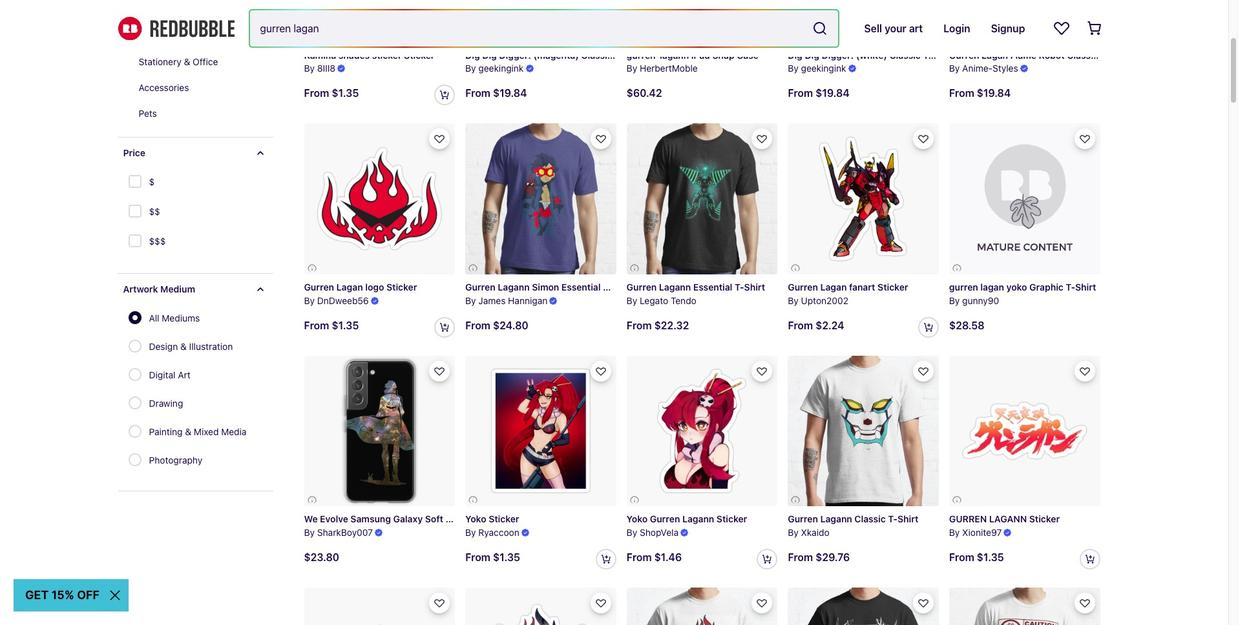 Task type: locate. For each thing, give the bounding box(es) containing it.
gurren
[[950, 50, 980, 61], [304, 282, 334, 293], [466, 282, 496, 293], [788, 282, 818, 293], [627, 282, 657, 293], [788, 514, 818, 525], [650, 514, 680, 525]]

xkaido
[[801, 528, 830, 539]]

office
[[193, 56, 218, 67]]

from $1.35 down 'by ryaccoon'
[[466, 552, 520, 564]]

media
[[221, 427, 247, 438]]

gurren lagan fanart  sticker by upton2002
[[788, 282, 909, 306]]

1 horizontal spatial lagan
[[821, 282, 847, 293]]

by
[[304, 63, 315, 74], [466, 63, 476, 74], [788, 63, 799, 74], [627, 63, 638, 74], [950, 63, 960, 74], [304, 295, 315, 306], [466, 295, 476, 306], [788, 295, 799, 306], [627, 295, 638, 306], [950, 295, 960, 306], [304, 528, 315, 539], [466, 528, 476, 539], [788, 528, 799, 539], [627, 528, 638, 539], [950, 528, 960, 539]]

dig dig digger! (white) classic t-shirt
[[788, 50, 954, 61]]

case right soft
[[446, 514, 468, 525]]

$19.84 down dig dig digger! (white) classic t-shirt
[[816, 88, 850, 99]]

1 $19.84 from the left
[[493, 88, 527, 99]]

digger! for (white)
[[822, 50, 854, 61]]

from $19.84 for gurren lagan flame robot classic t-shirt
[[950, 88, 1011, 99]]

geekingink down dig dig digger! (white) classic t-shirt
[[801, 63, 847, 74]]

lagann inside gurren lagann classic t-shirt by xkaido
[[821, 514, 853, 525]]

digital art
[[149, 370, 191, 381]]

dndweeb56
[[317, 295, 369, 306]]

lagan
[[982, 50, 1009, 61], [337, 282, 363, 293], [821, 282, 847, 293]]

lagan up upton2002
[[821, 282, 847, 293]]

painting & mixed media
[[149, 427, 247, 438]]

0 horizontal spatial $19.84
[[493, 88, 527, 99]]

dig
[[466, 50, 480, 61], [482, 50, 497, 61], [788, 50, 803, 61], [805, 50, 820, 61]]

wall art button
[[128, 0, 273, 23]]

t- inside gurren lagann essential t-shirt by legato tendo
[[735, 282, 745, 293]]

by anime-styles
[[950, 63, 1019, 74]]

$19.84 down dig dig digger! (magenta) classic t-shirt
[[493, 88, 527, 99]]

2 horizontal spatial lagan
[[982, 50, 1009, 61]]

sticker inside gurren lagan fanart  sticker by upton2002
[[878, 282, 909, 293]]

1 digger! from the left
[[499, 50, 531, 61]]

$1.35 for by ryaccoon
[[493, 552, 520, 564]]

yoko
[[466, 514, 487, 525], [627, 514, 648, 525]]

by geekingink down dig dig digger! (white) classic t-shirt
[[788, 63, 847, 74]]

digger!
[[499, 50, 531, 61], [822, 50, 854, 61]]

& left mixed
[[185, 427, 191, 438]]

yoko up 'by ryaccoon'
[[466, 514, 487, 525]]

0 horizontal spatial yoko
[[466, 514, 487, 525]]

4 dig from the left
[[805, 50, 820, 61]]

from $2.24
[[788, 320, 845, 331]]

lagann
[[498, 282, 530, 293], [659, 282, 691, 293], [821, 514, 853, 525], [683, 514, 715, 525]]

gurren inside gurren lagann essential t-shirt by legato tendo
[[627, 282, 657, 293]]

gurren up anime-
[[950, 50, 980, 61]]

$19.84 for robot
[[977, 88, 1011, 99]]

2 digger! from the left
[[822, 50, 854, 61]]

gurren lagann essential t-shirt by legato tendo
[[627, 282, 766, 306]]

2 geekingink from the left
[[801, 63, 847, 74]]

from $1.46
[[627, 552, 682, 564]]

yoko for from $1.46
[[627, 514, 648, 525]]

dig dig digger! (magenta) classic t-shirt
[[466, 50, 646, 61]]

& inside stationery & office button
[[184, 56, 190, 67]]

painting
[[149, 427, 183, 438]]

& left office
[[184, 56, 190, 67]]

$1.35 down ryaccoon
[[493, 552, 520, 564]]

gurren inside gurren lagann classic t-shirt by xkaido
[[788, 514, 818, 525]]

soft
[[425, 514, 444, 525]]

2 yoko from the left
[[627, 514, 648, 525]]

gurren lagan yoko graphic t-shirt image
[[950, 124, 1101, 275]]

2 by geekingink from the left
[[788, 63, 847, 74]]

0 horizontal spatial from $19.84
[[466, 88, 527, 99]]

$1.46
[[655, 552, 682, 564]]

none checkbox inside price group
[[128, 175, 144, 191]]

essential up "tendo"
[[694, 282, 733, 293]]

$19.84 down by anime-styles
[[977, 88, 1011, 99]]

None radio
[[128, 340, 141, 353], [128, 454, 141, 467], [128, 340, 141, 353], [128, 454, 141, 467]]

1 vertical spatial case
[[446, 514, 468, 525]]

yoko up by shopvela
[[627, 514, 648, 525]]

1 horizontal spatial art
[[178, 370, 191, 381]]

home & living button
[[128, 23, 273, 49]]

gurren inside gurren lagan fanart  sticker by upton2002
[[788, 282, 818, 293]]

0 horizontal spatial case
[[446, 514, 468, 525]]

lagan up dndweeb56
[[337, 282, 363, 293]]

gurren-
[[627, 50, 660, 61]]

lagan inside gurren lagan fanart  sticker by upton2002
[[821, 282, 847, 293]]

by inside gurren lagann classic t-shirt by xkaido
[[788, 528, 799, 539]]

& right design
[[180, 341, 187, 352]]

$1.35 down xionite97
[[977, 552, 1005, 564]]

stationery
[[139, 56, 181, 67]]

1 horizontal spatial $19.84
[[816, 88, 850, 99]]

stationery & office
[[139, 56, 218, 67]]

1 horizontal spatial from $19.84
[[788, 88, 850, 99]]

evolve
[[320, 514, 348, 525]]

gurren for gurren lagan logo sticker
[[304, 282, 334, 293]]

$1.35 down dndweeb56
[[332, 320, 359, 332]]

gurren lagan flame robot classic t-shirt image
[[950, 0, 1101, 42]]

lagann for classic
[[821, 514, 853, 525]]

drawing
[[149, 398, 183, 409]]

essential
[[562, 282, 601, 293], [694, 282, 733, 293]]

$19.84
[[493, 88, 527, 99], [816, 88, 850, 99], [977, 88, 1011, 99]]

1 horizontal spatial geekingink
[[801, 63, 847, 74]]

by inside gurren-lagann ipad snap case by herbertmoble
[[627, 63, 638, 74]]

classic inside gurren lagann classic t-shirt by xkaido
[[855, 514, 886, 525]]

art inside option group
[[178, 370, 191, 381]]

lagan up styles
[[982, 50, 1009, 61]]

gurren lagan fanart  sticker image
[[788, 124, 939, 275]]

$29.76
[[816, 552, 850, 564]]

gurren for gurren lagann classic t-shirt by xkaido
[[788, 514, 818, 525]]

lagann
[[990, 514, 1027, 525]]

art inside button
[[159, 5, 171, 16]]

lagann inside gurren lagann essential t-shirt by legato tendo
[[659, 282, 691, 293]]

by inside gurren lagann essential t-shirt by legato tendo
[[627, 295, 638, 306]]

None radio
[[128, 312, 141, 325], [128, 369, 141, 381], [128, 397, 141, 410], [128, 425, 141, 438], [128, 312, 141, 325], [128, 369, 141, 381], [128, 397, 141, 410], [128, 425, 141, 438]]

1 horizontal spatial yoko
[[627, 514, 648, 525]]

None field
[[250, 10, 839, 47]]

3 $19.84 from the left
[[977, 88, 1011, 99]]

essential right simon at left
[[562, 282, 601, 293]]

gurren up xkaido
[[788, 514, 818, 525]]

3 from $19.84 from the left
[[950, 88, 1011, 99]]

gurren lagan flame robot classic t-shirt
[[950, 50, 1132, 61]]

2 horizontal spatial $19.84
[[977, 88, 1011, 99]]

from
[[304, 88, 329, 99], [466, 88, 491, 99], [788, 88, 813, 99], [950, 88, 975, 99], [788, 320, 813, 331], [627, 320, 652, 331], [304, 320, 329, 332], [466, 320, 491, 332], [788, 552, 813, 564], [466, 552, 491, 564], [627, 552, 652, 564], [950, 552, 975, 564]]

by geekingink down search term search box
[[466, 63, 524, 74]]

sticker
[[404, 50, 435, 61], [387, 282, 417, 293], [878, 282, 909, 293], [489, 514, 520, 525], [717, 514, 748, 525], [1030, 514, 1060, 525]]

art right wall
[[159, 5, 171, 16]]

accessories
[[139, 82, 189, 93]]

dig dig digger! (white) classic t-shirt image
[[788, 0, 939, 42]]

0 horizontal spatial lagan
[[337, 282, 363, 293]]

2 horizontal spatial from $19.84
[[950, 88, 1011, 99]]

graphic
[[1030, 282, 1064, 293]]

0 vertical spatial art
[[159, 5, 171, 16]]

& right the home
[[166, 30, 172, 41]]

1 geekingink from the left
[[479, 63, 524, 74]]

0 vertical spatial case
[[737, 50, 759, 61]]

1 horizontal spatial essential
[[694, 282, 733, 293]]

shopvela
[[640, 528, 679, 539]]

gurren up "by dndweeb56"
[[304, 282, 334, 293]]

None checkbox
[[128, 205, 144, 220], [128, 235, 144, 250], [128, 205, 144, 220], [128, 235, 144, 250]]

$1.35 down 8iii8
[[332, 88, 359, 99]]

classic for robot
[[1068, 50, 1099, 61]]

$2.24
[[816, 320, 845, 331]]

flame
[[1011, 50, 1037, 61]]

from $1.35 for ryaccoon
[[466, 552, 520, 564]]

mixed
[[194, 427, 219, 438]]

8iii8
[[317, 63, 336, 74]]

classic for (magenta)
[[582, 50, 613, 61]]

case right snap
[[737, 50, 759, 61]]

& for office
[[184, 56, 190, 67]]

$19.84 for (magenta)
[[493, 88, 527, 99]]

1 horizontal spatial case
[[737, 50, 759, 61]]

yoko sticker image
[[466, 356, 617, 507]]

from $1.35 down 8iii8
[[304, 88, 359, 99]]

price group
[[127, 169, 166, 258]]

wall
[[139, 5, 156, 16]]

t-
[[615, 50, 625, 61], [924, 50, 933, 61], [1101, 50, 1111, 61], [603, 282, 613, 293], [735, 282, 745, 293], [1066, 282, 1076, 293], [889, 514, 898, 525]]

& for illustration
[[180, 341, 187, 352]]

pets
[[139, 108, 157, 119]]

1 from $19.84 from the left
[[466, 88, 527, 99]]

digger! left (white) on the right top of the page
[[822, 50, 854, 61]]

gurren up the legato
[[627, 282, 657, 293]]

from $1.35 down by xionite97 in the bottom right of the page
[[950, 552, 1005, 564]]

sticker
[[372, 50, 402, 61]]

accessories button
[[128, 75, 273, 101]]

shirt
[[625, 50, 646, 61], [933, 50, 954, 61], [1111, 50, 1132, 61], [613, 282, 634, 293], [745, 282, 766, 293], [1076, 282, 1097, 293], [898, 514, 919, 525]]

$19.84 for (white)
[[816, 88, 850, 99]]

gurren for gurren lagann simon essential t-shirt
[[466, 282, 496, 293]]

gurren lagann essential t-shirt image
[[627, 124, 778, 275]]

art right digital
[[178, 370, 191, 381]]

galaxy
[[393, 514, 423, 525]]

1 horizontal spatial by geekingink
[[788, 63, 847, 74]]

redbubble logo image
[[118, 17, 234, 40]]

pets button
[[128, 101, 273, 127]]

1 yoko from the left
[[466, 514, 487, 525]]

1 by geekingink from the left
[[466, 63, 524, 74]]

1 vertical spatial art
[[178, 370, 191, 381]]

1 horizontal spatial digger!
[[822, 50, 854, 61]]

case
[[737, 50, 759, 61], [446, 514, 468, 525]]

kamina shades sticker sticker
[[304, 50, 435, 61]]

0 horizontal spatial digger!
[[499, 50, 531, 61]]

from $1.35 down "by dndweeb56"
[[304, 320, 359, 332]]

2 $19.84 from the left
[[816, 88, 850, 99]]

xionite97
[[963, 528, 1002, 539]]

geekingink for (magenta)
[[479, 63, 524, 74]]

ipad
[[692, 50, 711, 61]]

gurren up james
[[466, 282, 496, 293]]

& inside the home & living button
[[166, 30, 172, 41]]

by inside gurren lagan yoko graphic t-shirt by gunny90
[[950, 295, 960, 306]]

$1.35
[[332, 88, 359, 99], [332, 320, 359, 332], [493, 552, 520, 564], [977, 552, 1005, 564]]

0 horizontal spatial by geekingink
[[466, 63, 524, 74]]

from $19.84
[[466, 88, 527, 99], [788, 88, 850, 99], [950, 88, 1011, 99]]

2 from $19.84 from the left
[[788, 88, 850, 99]]

gurren up upton2002
[[788, 282, 818, 293]]

0 horizontal spatial geekingink
[[479, 63, 524, 74]]

geekingink down search term search box
[[479, 63, 524, 74]]

gurren lagann classic t-shirt image
[[788, 356, 939, 507]]

herbertmoble
[[640, 63, 698, 74]]

None checkbox
[[128, 175, 144, 191]]

$1.35 for by dndweeb56
[[332, 320, 359, 332]]

0 horizontal spatial art
[[159, 5, 171, 16]]

digger! down search term search box
[[499, 50, 531, 61]]

price
[[123, 147, 145, 158]]

t- inside gurren lagan yoko graphic t-shirt by gunny90
[[1066, 282, 1076, 293]]

3 dig from the left
[[788, 50, 803, 61]]



Task type: vqa. For each thing, say whether or not it's contained in the screenshot.


Task type: describe. For each thing, give the bounding box(es) containing it.
gurren up shopvela
[[650, 514, 680, 525]]

$28.58
[[950, 320, 985, 331]]

sticker for gurren lagan logo sticker
[[387, 282, 417, 293]]

from $19.84 for dig dig digger! (white) classic t-shirt
[[788, 88, 850, 99]]

shirt inside gurren lagan yoko graphic t-shirt by gunny90
[[1076, 282, 1097, 293]]

digital
[[149, 370, 175, 381]]

gurren-lagann ipad snap case by herbertmoble
[[627, 50, 759, 74]]

gurren lagann sticker
[[950, 514, 1060, 525]]

home
[[139, 30, 163, 41]]

stationery & office button
[[128, 49, 273, 75]]

from $19.84 for dig dig digger! (magenta) classic t-shirt
[[466, 88, 527, 99]]

simon
[[532, 282, 559, 293]]

gurren for gurren lagann essential t-shirt by legato tendo
[[627, 282, 657, 293]]

$1.35 for by 8iii8
[[332, 88, 359, 99]]

gurren for gurren lagan fanart  sticker by upton2002
[[788, 282, 818, 293]]

digger! for (magenta)
[[499, 50, 531, 61]]

fanart
[[850, 282, 876, 293]]

from $1.35 for dndweeb56
[[304, 320, 359, 332]]

classic for (white)
[[890, 50, 921, 61]]

tengen toppa gurren lagann classic t-shirt image
[[788, 588, 939, 626]]

mediums
[[162, 313, 200, 324]]

lagann for essential
[[659, 282, 691, 293]]

gunny90
[[963, 295, 1000, 306]]

kamina
[[304, 50, 336, 61]]

artwork medium
[[123, 284, 195, 295]]

medium
[[160, 284, 195, 295]]

yoko for from $1.35
[[466, 514, 487, 525]]

legato
[[640, 295, 669, 306]]

$1.35 for by xionite97
[[977, 552, 1005, 564]]

hannigan
[[508, 295, 548, 306]]

from $22.32
[[627, 320, 689, 331]]

logo
[[365, 282, 384, 293]]

design
[[149, 341, 178, 352]]

artwork medium button
[[118, 274, 273, 305]]

tendo
[[671, 295, 697, 306]]

by james hannigan
[[466, 295, 548, 306]]

artwork
[[123, 284, 158, 295]]

by 8iii8
[[304, 63, 336, 74]]

$24.80
[[493, 320, 529, 332]]

yoko sticker
[[466, 514, 520, 525]]

gurren lagann simon essential t-shirt image
[[466, 124, 617, 275]]

& for mixed
[[185, 427, 191, 438]]

gurren
[[950, 282, 979, 293]]

illustration
[[189, 341, 233, 352]]

anime-
[[963, 63, 993, 74]]

yoko gurren lagann sticker image
[[627, 356, 778, 507]]

t- inside gurren lagann classic t-shirt by xkaido
[[889, 514, 898, 525]]

gurren
[[950, 514, 987, 525]]

shirt inside gurren lagann classic t-shirt by xkaido
[[898, 514, 919, 525]]

from $1.35 for 8iii8
[[304, 88, 359, 99]]

& for living
[[166, 30, 172, 41]]

shades
[[339, 50, 370, 61]]

0 horizontal spatial essential
[[562, 282, 601, 293]]

gurren lagan logo sticker image
[[304, 124, 455, 275]]

we
[[304, 514, 318, 525]]

sharkboy007
[[317, 528, 373, 539]]

from $24.80
[[466, 320, 529, 332]]

powered by manly energy essential t-shirt image
[[950, 588, 1101, 626]]

(white)
[[857, 50, 888, 61]]

artwork medium option group
[[128, 305, 254, 476]]

ryaccoon
[[479, 528, 520, 539]]

lagann for simon
[[498, 282, 530, 293]]

photography
[[149, 455, 202, 466]]

by sharkboy007
[[304, 528, 373, 539]]

sticker for kamina shades sticker sticker
[[404, 50, 435, 61]]

yoko
[[1007, 282, 1028, 293]]

design & illustration
[[149, 341, 233, 352]]

by xionite97
[[950, 528, 1002, 539]]

lagan for dndweeb56
[[337, 282, 363, 293]]

2 dig from the left
[[482, 50, 497, 61]]

by inside gurren lagan fanart  sticker by upton2002
[[788, 295, 799, 306]]

lagan
[[981, 282, 1005, 293]]

yoko gurren lagann sticker
[[627, 514, 748, 525]]

home & living
[[139, 30, 199, 41]]

$22.32
[[655, 320, 689, 331]]

gurren lagann simon essential t-shirt
[[466, 282, 634, 293]]

art for digital art
[[178, 370, 191, 381]]

Search term search field
[[250, 10, 808, 47]]

dig dig digger! (magenta) classic t-shirt image
[[466, 0, 617, 42]]

from $1.35 for xionite97
[[950, 552, 1005, 564]]

by geekingink for dig dig digger! (magenta) classic t-shirt
[[466, 63, 524, 74]]

(magenta)
[[534, 50, 579, 61]]

gurren lagann galaxy logo sticker image
[[466, 588, 617, 626]]

1 dig from the left
[[466, 50, 480, 61]]

living
[[175, 30, 199, 41]]

sticker for gurren lagan fanart  sticker by upton2002
[[878, 282, 909, 293]]

from $29.76
[[788, 552, 850, 564]]

gurren lagan yoko graphic t-shirt by gunny90
[[950, 282, 1097, 306]]

upton2002
[[801, 295, 849, 306]]

geekingink for (white)
[[801, 63, 847, 74]]

gurren lagann classic t-shirt by xkaido
[[788, 514, 919, 539]]

$23.80
[[304, 552, 339, 564]]

all
[[149, 313, 159, 324]]

all mediums
[[149, 313, 200, 324]]

case inside gurren-lagann ipad snap case by herbertmoble
[[737, 50, 759, 61]]

gurren for gurren lagan flame robot classic t-shirt
[[950, 50, 980, 61]]

sticker for yoko gurren lagann sticker
[[717, 514, 748, 525]]

by shopvela
[[627, 528, 679, 539]]

snap
[[713, 50, 735, 61]]

gurren lagan logo sticker
[[304, 282, 417, 293]]

robot
[[1039, 50, 1065, 61]]

wall art
[[139, 5, 171, 16]]

price button
[[118, 138, 273, 169]]

samsung
[[351, 514, 391, 525]]

we evolve samsung galaxy soft case image
[[304, 356, 455, 507]]

art for wall art
[[159, 5, 171, 16]]

gurren lagann sticker image
[[950, 356, 1101, 507]]

essential inside gurren lagann essential t-shirt by legato tendo
[[694, 282, 733, 293]]

james
[[479, 295, 506, 306]]

lagan for anime-
[[982, 50, 1009, 61]]

by geekingink for dig dig digger! (white) classic t-shirt
[[788, 63, 847, 74]]

shirt inside gurren lagann essential t-shirt by legato tendo
[[745, 282, 766, 293]]

by dndweeb56
[[304, 295, 369, 306]]



